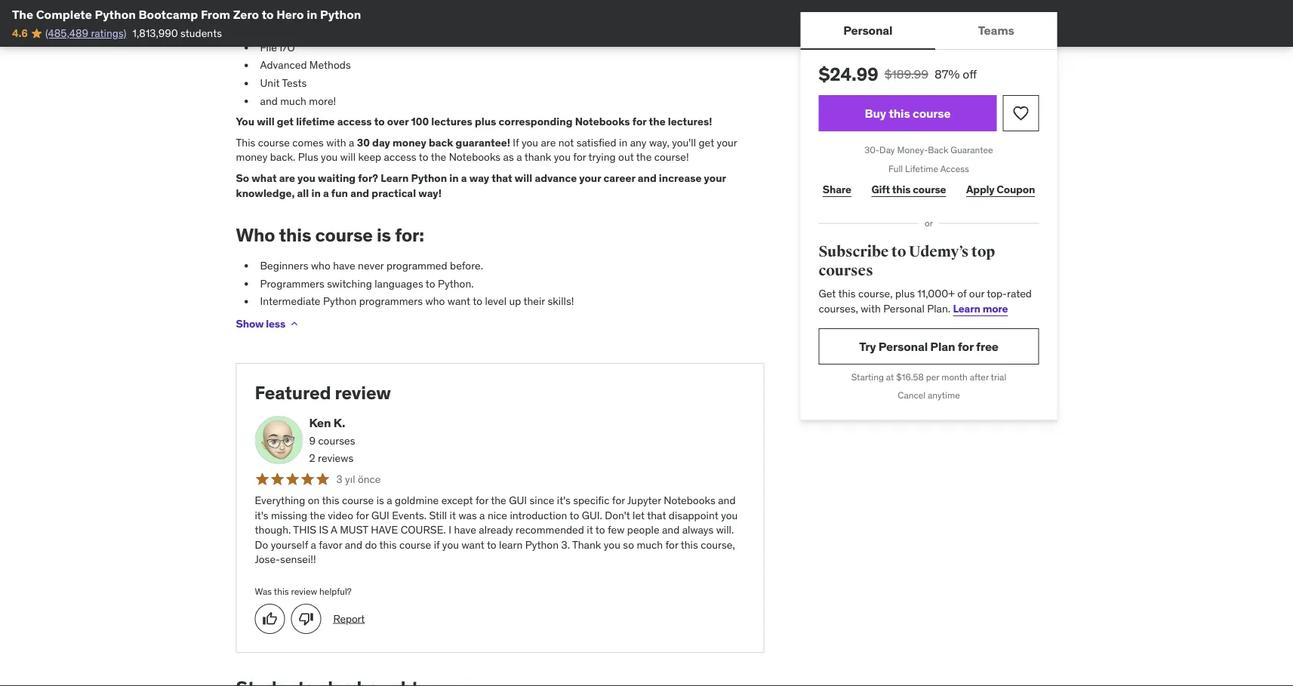 Task type: describe. For each thing, give the bounding box(es) containing it.
plus inside "get this course, plus 11,000+ of our top-rated courses, with personal plan."
[[895, 287, 915, 301]]

to left few
[[595, 523, 605, 537]]

comes
[[292, 136, 324, 150]]

inheritance polymorphism file i/o advanced methods unit tests and much more! you will get lifetime access to over 100 lectures plus corresponding notebooks for the lectures!
[[236, 5, 712, 129]]

is inside everything on this course is a goldmine except for the gui since it's specific for jupyter notebooks and it's missing the video for gui events. still it was a nice introduction to gui. don't let that disappoint you though. this is a must have course. i have already recommended it to few people and always will. do yourself a favor and do this course if you want to learn python 3. thank you so much for this course, jose-sensei!!
[[376, 494, 384, 507]]

this down have
[[379, 538, 397, 552]]

mark as unhelpful image
[[299, 612, 314, 627]]

unit
[[260, 76, 280, 90]]

before.
[[450, 259, 483, 273]]

your inside if you are not satisfied in any way, you'll get your money back. plus you will keep access to the notebooks as a thank you for trying out the course!
[[717, 136, 737, 150]]

3
[[336, 473, 343, 486]]

thank
[[572, 538, 601, 552]]

for inside inheritance polymorphism file i/o advanced methods unit tests and much more! you will get lifetime access to over 100 lectures plus corresponding notebooks for the lectures!
[[632, 115, 647, 129]]

advanced
[[260, 59, 307, 72]]

1 vertical spatial who
[[425, 295, 445, 308]]

anytime
[[928, 390, 960, 401]]

i
[[449, 523, 451, 537]]

report button
[[333, 612, 365, 627]]

way
[[469, 172, 489, 185]]

video
[[328, 509, 353, 522]]

our
[[969, 287, 985, 301]]

will inside if you are not satisfied in any way, you'll get your money back. plus you will keep access to the notebooks as a thank you for trying out the course!
[[340, 151, 356, 164]]

events.
[[392, 509, 427, 522]]

1 vertical spatial review
[[291, 586, 317, 598]]

notebooks inside everything on this course is a goldmine except for the gui since it's specific for jupyter notebooks and it's missing the video for gui events. still it was a nice introduction to gui. don't let that disappoint you though. this is a must have course. i have already recommended it to few people and always will. do yourself a favor and do this course if you want to learn python 3. thank you so much for this course, jose-sensei!!
[[664, 494, 716, 507]]

learn more
[[953, 302, 1008, 315]]

back.
[[270, 151, 295, 164]]

to inside subscribe to udemy's top courses
[[891, 242, 906, 261]]

3.
[[561, 538, 570, 552]]

1 horizontal spatial learn
[[953, 302, 980, 315]]

course.
[[401, 523, 446, 537]]

in inside if you are not satisfied in any way, you'll get your money back. plus you will keep access to the notebooks as a thank you for trying out the course!
[[619, 136, 628, 150]]

the inside inheritance polymorphism file i/o advanced methods unit tests and much more! you will get lifetime access to over 100 lectures plus corresponding notebooks for the lectures!
[[649, 115, 666, 129]]

share
[[823, 183, 851, 196]]

hero
[[276, 6, 304, 22]]

in right hero
[[307, 6, 317, 22]]

beginners
[[260, 259, 308, 273]]

course inside button
[[913, 105, 951, 121]]

satisfied
[[577, 136, 617, 150]]

reviews
[[318, 452, 353, 465]]

bootcamp
[[138, 6, 198, 22]]

programmers
[[260, 277, 324, 291]]

cancel
[[898, 390, 926, 401]]

jose-
[[255, 553, 280, 567]]

practical
[[372, 186, 416, 200]]

learn inside so what are you waiting for? learn python in a way that will advance your career and increase your knowledge, all in a fun and practical way!
[[381, 172, 409, 185]]

you inside so what are you waiting for? learn python in a way that will advance your career and increase your knowledge, all in a fun and practical way!
[[297, 172, 316, 185]]

0 vertical spatial it's
[[557, 494, 571, 507]]

do
[[255, 538, 268, 552]]

few
[[608, 523, 625, 537]]

teams button
[[935, 12, 1057, 48]]

python up ratings)
[[95, 6, 136, 22]]

rated
[[1007, 287, 1032, 301]]

this up beginners
[[279, 224, 311, 247]]

if you are not satisfied in any way, you'll get your money back. plus you will keep access to the notebooks as a thank you for trying out the course!
[[236, 136, 737, 164]]

a right was
[[479, 509, 485, 522]]

buy this course
[[865, 105, 951, 121]]

gift this course link
[[868, 175, 950, 205]]

and left always
[[662, 523, 680, 537]]

this
[[236, 136, 255, 150]]

programmers
[[359, 295, 423, 308]]

87%
[[935, 66, 960, 82]]

1,813,990 students
[[133, 26, 222, 40]]

personal inside "get this course, plus 11,000+ of our top-rated courses, with personal plan."
[[883, 302, 925, 315]]

30-day money-back guarantee full lifetime access
[[865, 144, 993, 174]]

was this review helpful?
[[255, 586, 352, 598]]

want inside beginners who have never programmed before. programmers switching languages to python. intermediate python programmers who want to level up their skills!
[[447, 295, 470, 308]]

to inside inheritance polymorphism file i/o advanced methods unit tests and much more! you will get lifetime access to over 100 lectures plus corresponding notebooks for the lectures!
[[374, 115, 385, 129]]

0 horizontal spatial with
[[326, 136, 346, 150]]

the down on
[[310, 509, 325, 522]]

the complete python bootcamp from zero to hero in python
[[12, 6, 361, 22]]

money-
[[897, 144, 928, 156]]

$189.99
[[885, 66, 929, 82]]

zero
[[233, 6, 259, 22]]

you'll
[[672, 136, 696, 150]]

starting at $16.58 per month after trial cancel anytime
[[851, 371, 1007, 401]]

mark as helpful image
[[262, 612, 277, 627]]

intermediate
[[260, 295, 321, 308]]

guarantee!
[[456, 136, 510, 150]]

share button
[[819, 175, 855, 205]]

though.
[[255, 523, 291, 537]]

everything
[[255, 494, 305, 507]]

a left the favor
[[311, 538, 316, 552]]

courses inside subscribe to udemy's top courses
[[819, 262, 873, 280]]

complete
[[36, 6, 92, 22]]

course down 3 yıl önce
[[342, 494, 374, 507]]

plus
[[298, 151, 318, 164]]

python.
[[438, 277, 474, 291]]

yıl
[[345, 473, 355, 486]]

python inside everything on this course is a goldmine except for the gui since it's specific for jupyter notebooks and it's missing the video for gui events. still it was a nice introduction to gui. don't let that disappoint you though. this is a must have course. i have already recommended it to few people and always will. do yourself a favor and do this course if you want to learn python 3. thank you so much for this course, jose-sensei!!
[[525, 538, 559, 552]]

11,000+
[[917, 287, 955, 301]]

to down the already at left
[[487, 538, 496, 552]]

ken
[[309, 415, 331, 431]]

up
[[509, 295, 521, 308]]

will for learn
[[515, 172, 532, 185]]

courses inside ken k. 9 courses 2 reviews
[[318, 434, 355, 448]]

plus inside inheritance polymorphism file i/o advanced methods unit tests and much more! you will get lifetime access to over 100 lectures plus corresponding notebooks for the lectures!
[[475, 115, 496, 129]]

to right zero on the left
[[262, 6, 274, 22]]

1 vertical spatial gui
[[371, 509, 389, 522]]

xsmall image
[[288, 318, 300, 330]]

0 vertical spatial it
[[450, 509, 456, 522]]

languages
[[375, 277, 423, 291]]

for up was
[[476, 494, 489, 507]]

personal button
[[801, 12, 935, 48]]

teams
[[978, 22, 1014, 38]]

1 horizontal spatial review
[[335, 382, 391, 404]]

starting
[[851, 371, 884, 383]]

so what are you waiting for? learn python in a way that will advance your career and increase your knowledge, all in a fun and practical way!
[[236, 172, 726, 200]]

after
[[970, 371, 989, 383]]

access
[[940, 163, 969, 174]]

goldmine
[[395, 494, 439, 507]]

for?
[[358, 172, 378, 185]]

$16.58
[[896, 371, 924, 383]]

much inside inheritance polymorphism file i/o advanced methods unit tests and much more! you will get lifetime access to over 100 lectures plus corresponding notebooks for the lectures!
[[280, 94, 306, 108]]

apply coupon
[[966, 183, 1035, 196]]

introduction
[[510, 509, 567, 522]]

free
[[976, 338, 999, 354]]

much inside everything on this course is a goldmine except for the gui since it's specific for jupyter notebooks and it's missing the video for gui events. still it was a nice introduction to gui. don't let that disappoint you though. this is a must have course. i have already recommended it to few people and always will. do yourself a favor and do this course if you want to learn python 3. thank you so much for this course, jose-sensei!!
[[637, 538, 663, 552]]

ratings)
[[91, 26, 126, 40]]

a up the "events."
[[387, 494, 392, 507]]

show
[[236, 317, 264, 331]]

that inside so what are you waiting for? learn python in a way that will advance your career and increase your knowledge, all in a fun and practical way!
[[492, 172, 512, 185]]

try
[[859, 338, 876, 354]]

1 horizontal spatial gui
[[509, 494, 527, 507]]

if
[[513, 136, 519, 150]]

increase
[[659, 172, 702, 185]]

access inside if you are not satisfied in any way, you'll get your money back. plus you will keep access to the notebooks as a thank you for trying out the course!
[[384, 151, 416, 164]]

programmed
[[386, 259, 447, 273]]



Task type: vqa. For each thing, say whether or not it's contained in the screenshot.
name
no



Task type: locate. For each thing, give the bounding box(es) containing it.
access inside inheritance polymorphism file i/o advanced methods unit tests and much more! you will get lifetime access to over 100 lectures plus corresponding notebooks for the lectures!
[[337, 115, 372, 129]]

learn up "practical"
[[381, 172, 409, 185]]

0 horizontal spatial who
[[311, 259, 331, 273]]

1 vertical spatial personal
[[883, 302, 925, 315]]

python up polymorphism on the left
[[320, 6, 361, 22]]

gui.
[[582, 509, 602, 522]]

always
[[682, 523, 714, 537]]

course, inside "get this course, plus 11,000+ of our top-rated courses, with personal plan."
[[858, 287, 893, 301]]

access down day
[[384, 151, 416, 164]]

and down must
[[345, 538, 362, 552]]

not
[[558, 136, 574, 150]]

top
[[971, 242, 995, 261]]

with inside "get this course, plus 11,000+ of our top-rated courses, with personal plan."
[[861, 302, 881, 315]]

of
[[957, 287, 967, 301]]

1 vertical spatial learn
[[953, 302, 980, 315]]

less
[[266, 317, 285, 331]]

helpful?
[[319, 586, 352, 598]]

jupyter
[[627, 494, 661, 507]]

get right you'll
[[699, 136, 714, 150]]

2 vertical spatial notebooks
[[664, 494, 716, 507]]

1 horizontal spatial much
[[637, 538, 663, 552]]

2 is from the top
[[376, 494, 384, 507]]

review up k.
[[335, 382, 391, 404]]

tab list containing personal
[[801, 12, 1057, 50]]

notebooks up the disappoint
[[664, 494, 716, 507]]

1 horizontal spatial plus
[[895, 287, 915, 301]]

1 vertical spatial it's
[[255, 509, 268, 522]]

python inside so what are you waiting for? learn python in a way that will advance your career and increase your knowledge, all in a fun and practical way!
[[411, 172, 447, 185]]

have down was
[[454, 523, 476, 537]]

will for unit
[[257, 115, 274, 129]]

0 vertical spatial review
[[335, 382, 391, 404]]

course, down will.
[[701, 538, 735, 552]]

advance
[[535, 172, 577, 185]]

course down lifetime
[[913, 183, 946, 196]]

30-
[[865, 144, 880, 156]]

gui up have
[[371, 509, 389, 522]]

0 horizontal spatial it
[[450, 509, 456, 522]]

0 horizontal spatial that
[[492, 172, 512, 185]]

100
[[411, 115, 429, 129]]

courses,
[[819, 302, 858, 315]]

0 horizontal spatial learn
[[381, 172, 409, 185]]

this inside buy this course button
[[889, 105, 910, 121]]

0 vertical spatial courses
[[819, 262, 873, 280]]

with left "30"
[[326, 136, 346, 150]]

1 horizontal spatial it
[[587, 523, 593, 537]]

9
[[309, 434, 316, 448]]

0 horizontal spatial plus
[[475, 115, 496, 129]]

k.
[[334, 415, 345, 431]]

0 vertical spatial learn
[[381, 172, 409, 185]]

people
[[627, 523, 659, 537]]

is down the önce at the left of the page
[[376, 494, 384, 507]]

course down the course.
[[399, 538, 431, 552]]

1 horizontal spatial have
[[454, 523, 476, 537]]

this right on
[[322, 494, 339, 507]]

notebooks down guarantee!
[[449, 151, 501, 164]]

0 horizontal spatial much
[[280, 94, 306, 108]]

who
[[311, 259, 331, 273], [425, 295, 445, 308]]

0 vertical spatial with
[[326, 136, 346, 150]]

as
[[503, 151, 514, 164]]

beginners who have never programmed before. programmers switching languages to python. intermediate python programmers who want to level up their skills!
[[260, 259, 574, 308]]

it's right "since"
[[557, 494, 571, 507]]

0 horizontal spatial notebooks
[[449, 151, 501, 164]]

are inside if you are not satisfied in any way, you'll get your money back. plus you will keep access to the notebooks as a thank you for trying out the course!
[[541, 136, 556, 150]]

to left gui.
[[570, 509, 579, 522]]

get inside if you are not satisfied in any way, you'll get your money back. plus you will keep access to the notebooks as a thank you for trying out the course!
[[699, 136, 714, 150]]

the down any
[[636, 151, 652, 164]]

and right career
[[638, 172, 657, 185]]

their
[[523, 295, 545, 308]]

0 horizontal spatial gui
[[371, 509, 389, 522]]

want down python.
[[447, 295, 470, 308]]

career
[[604, 172, 635, 185]]

the
[[12, 6, 33, 22]]

will inside inheritance polymorphism file i/o advanced methods unit tests and much more! you will get lifetime access to over 100 lectures plus corresponding notebooks for the lectures!
[[257, 115, 274, 129]]

0 vertical spatial plus
[[475, 115, 496, 129]]

course, down subscribe to udemy's top courses
[[858, 287, 893, 301]]

1 horizontal spatial access
[[384, 151, 416, 164]]

in left way at the top left of page
[[449, 172, 459, 185]]

never
[[358, 259, 384, 273]]

a left "fun"
[[323, 186, 329, 200]]

what
[[252, 172, 277, 185]]

lifetime
[[905, 163, 938, 174]]

that right let at bottom left
[[647, 509, 666, 522]]

1 vertical spatial are
[[279, 172, 295, 185]]

review up mark as unhelpful icon
[[291, 586, 317, 598]]

personal up $16.58
[[879, 338, 928, 354]]

access up "30"
[[337, 115, 372, 129]]

0 horizontal spatial get
[[277, 115, 294, 129]]

a inside if you are not satisfied in any way, you'll get your money back. plus you will keep access to the notebooks as a thank you for trying out the course!
[[516, 151, 522, 164]]

0 vertical spatial are
[[541, 136, 556, 150]]

tab list
[[801, 12, 1057, 50]]

who
[[236, 224, 275, 247]]

1 horizontal spatial who
[[425, 295, 445, 308]]

money down this
[[236, 151, 268, 164]]

0 vertical spatial get
[[277, 115, 294, 129]]

python inside beginners who have never programmed before. programmers switching languages to python. intermediate python programmers who want to level up their skills!
[[323, 295, 357, 308]]

buy this course button
[[819, 95, 997, 131]]

1 horizontal spatial notebooks
[[575, 115, 630, 129]]

python down switching
[[323, 295, 357, 308]]

money down 100
[[393, 136, 426, 150]]

lectures
[[431, 115, 472, 129]]

who down the who this course is for:
[[311, 259, 331, 273]]

who down python.
[[425, 295, 445, 308]]

to left udemy's
[[891, 242, 906, 261]]

1 vertical spatial will
[[340, 151, 356, 164]]

is
[[377, 224, 391, 247], [376, 494, 384, 507]]

1 vertical spatial with
[[861, 302, 881, 315]]

it right still
[[450, 509, 456, 522]]

is left for:
[[377, 224, 391, 247]]

to
[[262, 6, 274, 22], [374, 115, 385, 129], [419, 151, 428, 164], [891, 242, 906, 261], [426, 277, 435, 291], [473, 295, 482, 308], [570, 509, 579, 522], [595, 523, 605, 537], [487, 538, 496, 552]]

that inside everything on this course is a goldmine except for the gui since it's specific for jupyter notebooks and it's missing the video for gui events. still it was a nice introduction to gui. don't let that disappoint you though. this is a must have course. i have already recommended it to few people and always will. do yourself a favor and do this course if you want to learn python 3. thank you so much for this course, jose-sensei!!
[[647, 509, 666, 522]]

to inside if you are not satisfied in any way, you'll get your money back. plus you will keep access to the notebooks as a thank you for trying out the course!
[[419, 151, 428, 164]]

the down back
[[431, 151, 446, 164]]

0 horizontal spatial course,
[[701, 538, 735, 552]]

sensei!!
[[280, 553, 316, 567]]

fun
[[331, 186, 348, 200]]

money
[[393, 136, 426, 150], [236, 151, 268, 164]]

will right you
[[257, 115, 274, 129]]

learn
[[499, 538, 523, 552]]

0 horizontal spatial it's
[[255, 509, 268, 522]]

0 vertical spatial course,
[[858, 287, 893, 301]]

1 horizontal spatial with
[[861, 302, 881, 315]]

ken k. image
[[255, 416, 303, 465]]

that down as
[[492, 172, 512, 185]]

was
[[255, 586, 272, 598]]

must
[[340, 523, 368, 537]]

a left way at the top left of page
[[461, 172, 467, 185]]

0 vertical spatial is
[[377, 224, 391, 247]]

this course comes with a 30 day money back guarantee!
[[236, 136, 510, 150]]

much down tests
[[280, 94, 306, 108]]

$24.99
[[819, 63, 878, 85]]

your right increase
[[704, 172, 726, 185]]

2 horizontal spatial will
[[515, 172, 532, 185]]

report
[[333, 612, 365, 626]]

4.6
[[12, 26, 28, 40]]

your right you'll
[[717, 136, 737, 150]]

0 vertical spatial personal
[[843, 22, 893, 38]]

0 horizontal spatial have
[[333, 259, 355, 273]]

0 vertical spatial money
[[393, 136, 426, 150]]

0 vertical spatial want
[[447, 295, 470, 308]]

it's up though.
[[255, 509, 268, 522]]

get left lifetime
[[277, 115, 294, 129]]

course up back.
[[258, 136, 290, 150]]

a left "30"
[[349, 136, 354, 150]]

get
[[277, 115, 294, 129], [699, 136, 714, 150]]

1 vertical spatial notebooks
[[449, 151, 501, 164]]

0 vertical spatial have
[[333, 259, 355, 273]]

2 horizontal spatial notebooks
[[664, 494, 716, 507]]

this right buy
[[889, 105, 910, 121]]

or
[[925, 217, 933, 229]]

udemy's
[[909, 242, 969, 261]]

1 horizontal spatial money
[[393, 136, 426, 150]]

for left free
[[958, 338, 974, 354]]

1 horizontal spatial courses
[[819, 262, 873, 280]]

0 vertical spatial access
[[337, 115, 372, 129]]

1 vertical spatial plus
[[895, 287, 915, 301]]

money inside if you are not satisfied in any way, you'll get your money back. plus you will keep access to the notebooks as a thank you for trying out the course!
[[236, 151, 268, 164]]

for up must
[[356, 509, 369, 522]]

off
[[963, 66, 977, 82]]

on
[[308, 494, 320, 507]]

30
[[357, 136, 370, 150]]

1 vertical spatial course,
[[701, 538, 735, 552]]

0 vertical spatial gui
[[509, 494, 527, 507]]

plus up guarantee!
[[475, 115, 496, 129]]

so
[[623, 538, 634, 552]]

access
[[337, 115, 372, 129], [384, 151, 416, 164]]

1 vertical spatial access
[[384, 151, 416, 164]]

2
[[309, 452, 315, 465]]

notebooks inside if you are not satisfied in any way, you'll get your money back. plus you will keep access to the notebooks as a thank you for trying out the course!
[[449, 151, 501, 164]]

0 horizontal spatial will
[[257, 115, 274, 129]]

show less button
[[236, 309, 300, 339]]

subscribe
[[819, 242, 889, 261]]

get
[[819, 287, 836, 301]]

want down the already at left
[[462, 538, 484, 552]]

0 vertical spatial who
[[311, 259, 331, 273]]

python down recommended
[[525, 538, 559, 552]]

day
[[372, 136, 390, 150]]

0 horizontal spatial review
[[291, 586, 317, 598]]

the up way,
[[649, 115, 666, 129]]

will.
[[716, 523, 734, 537]]

course
[[913, 105, 951, 121], [258, 136, 290, 150], [913, 183, 946, 196], [315, 224, 373, 247], [342, 494, 374, 507], [399, 538, 431, 552]]

get inside inheritance polymorphism file i/o advanced methods unit tests and much more! you will get lifetime access to over 100 lectures plus corresponding notebooks for the lectures!
[[277, 115, 294, 129]]

and down unit
[[260, 94, 278, 108]]

2 vertical spatial will
[[515, 172, 532, 185]]

personal inside button
[[843, 22, 893, 38]]

1 vertical spatial is
[[376, 494, 384, 507]]

more!
[[309, 94, 336, 108]]

your down "trying"
[[579, 172, 601, 185]]

want inside everything on this course is a goldmine except for the gui since it's specific for jupyter notebooks and it's missing the video for gui events. still it was a nice introduction to gui. don't let that disappoint you though. this is a must have course. i have already recommended it to few people and always will. do yourself a favor and do this course if you want to learn python 3. thank you so much for this course, jose-sensei!!
[[462, 538, 484, 552]]

will down 'thank' at top
[[515, 172, 532, 185]]

0 vertical spatial notebooks
[[575, 115, 630, 129]]

1 vertical spatial much
[[637, 538, 663, 552]]

plan
[[930, 338, 955, 354]]

1 vertical spatial money
[[236, 151, 268, 164]]

0 horizontal spatial are
[[279, 172, 295, 185]]

0 vertical spatial much
[[280, 94, 306, 108]]

0 vertical spatial that
[[492, 172, 512, 185]]

course up never
[[315, 224, 373, 247]]

apply
[[966, 183, 995, 196]]

plan.
[[927, 302, 951, 315]]

over
[[387, 115, 409, 129]]

for up any
[[632, 115, 647, 129]]

course, inside everything on this course is a goldmine except for the gui since it's specific for jupyter notebooks and it's missing the video for gui events. still it was a nice introduction to gui. don't let that disappoint you though. this is a must have course. i have already recommended it to few people and always will. do yourself a favor and do this course if you want to learn python 3. thank you so much for this course, jose-sensei!!
[[701, 538, 735, 552]]

0 horizontal spatial money
[[236, 151, 268, 164]]

python
[[95, 6, 136, 22], [320, 6, 361, 22], [411, 172, 447, 185], [323, 295, 357, 308], [525, 538, 559, 552]]

will left keep
[[340, 151, 356, 164]]

1 is from the top
[[377, 224, 391, 247]]

to down "programmed"
[[426, 277, 435, 291]]

it down gui.
[[587, 523, 593, 537]]

1 horizontal spatial get
[[699, 136, 714, 150]]

1 vertical spatial it
[[587, 523, 593, 537]]

personal left plan. on the right top
[[883, 302, 925, 315]]

for down the disappoint
[[665, 538, 678, 552]]

have inside beginners who have never programmed before. programmers switching languages to python. intermediate python programmers who want to level up their skills!
[[333, 259, 355, 273]]

0 vertical spatial will
[[257, 115, 274, 129]]

this inside "get this course, plus 11,000+ of our top-rated courses, with personal plan."
[[838, 287, 856, 301]]

1,813,990
[[133, 26, 178, 40]]

are down back.
[[279, 172, 295, 185]]

this down always
[[681, 538, 698, 552]]

are for you
[[279, 172, 295, 185]]

the up the nice
[[491, 494, 506, 507]]

1 horizontal spatial that
[[647, 509, 666, 522]]

0 horizontal spatial access
[[337, 115, 372, 129]]

trial
[[991, 371, 1007, 383]]

course up 'back'
[[913, 105, 951, 121]]

notebooks inside inheritance polymorphism file i/o advanced methods unit tests and much more! you will get lifetime access to over 100 lectures plus corresponding notebooks for the lectures!
[[575, 115, 630, 129]]

courses up reviews
[[318, 434, 355, 448]]

more
[[983, 302, 1008, 315]]

get this course, plus 11,000+ of our top-rated courses, with personal plan.
[[819, 287, 1032, 315]]

have inside everything on this course is a goldmine except for the gui since it's specific for jupyter notebooks and it's missing the video for gui events. still it was a nice introduction to gui. don't let that disappoint you though. this is a must have course. i have already recommended it to few people and always will. do yourself a favor and do this course if you want to learn python 3. thank you so much for this course, jose-sensei!!
[[454, 523, 476, 537]]

1 horizontal spatial course,
[[858, 287, 893, 301]]

a right as
[[516, 151, 522, 164]]

1 vertical spatial courses
[[318, 434, 355, 448]]

notebooks up satisfied
[[575, 115, 630, 129]]

courses down the 'subscribe'
[[819, 262, 873, 280]]

per
[[926, 371, 939, 383]]

this inside gift this course link
[[892, 183, 911, 196]]

day
[[880, 144, 895, 156]]

waiting
[[318, 172, 356, 185]]

1 horizontal spatial are
[[541, 136, 556, 150]]

personal up $24.99
[[843, 22, 893, 38]]

1 vertical spatial that
[[647, 509, 666, 522]]

top-
[[987, 287, 1007, 301]]

1 vertical spatial have
[[454, 523, 476, 537]]

lectures!
[[668, 115, 712, 129]]

way!
[[418, 186, 442, 200]]

still
[[429, 509, 447, 522]]

much down the people
[[637, 538, 663, 552]]

this right gift
[[892, 183, 911, 196]]

and up will.
[[718, 494, 736, 507]]

switching
[[327, 277, 372, 291]]

in right 'all'
[[311, 186, 321, 200]]

1 vertical spatial want
[[462, 538, 484, 552]]

are left the not
[[541, 136, 556, 150]]

for inside try personal plan for free link
[[958, 338, 974, 354]]

0 horizontal spatial courses
[[318, 434, 355, 448]]

to down 100
[[419, 151, 428, 164]]

1 vertical spatial get
[[699, 136, 714, 150]]

with right courses,
[[861, 302, 881, 315]]

wishlist image
[[1012, 104, 1030, 122]]

for down the not
[[573, 151, 586, 164]]

buy
[[865, 105, 886, 121]]

1 horizontal spatial will
[[340, 151, 356, 164]]

learn down of
[[953, 302, 980, 315]]

2 vertical spatial personal
[[879, 338, 928, 354]]

plus
[[475, 115, 496, 129], [895, 287, 915, 301]]

and inside inheritance polymorphism file i/o advanced methods unit tests and much more! you will get lifetime access to over 100 lectures plus corresponding notebooks for the lectures!
[[260, 94, 278, 108]]

have
[[333, 259, 355, 273], [454, 523, 476, 537]]

for inside if you are not satisfied in any way, you'll get your money back. plus you will keep access to the notebooks as a thank you for trying out the course!
[[573, 151, 586, 164]]

to left over
[[374, 115, 385, 129]]

are inside so what are you waiting for? learn python in a way that will advance your career and increase your knowledge, all in a fun and practical way!
[[279, 172, 295, 185]]

for up don't
[[612, 494, 625, 507]]

this right was
[[274, 586, 289, 598]]

you
[[522, 136, 538, 150], [321, 151, 338, 164], [554, 151, 571, 164], [297, 172, 316, 185], [721, 509, 738, 522], [442, 538, 459, 552], [604, 538, 621, 552]]

and down for?
[[350, 186, 369, 200]]

are for not
[[541, 136, 556, 150]]

learn more link
[[953, 302, 1008, 315]]

full
[[889, 163, 903, 174]]

plus left 11,000+ at top
[[895, 287, 915, 301]]

if
[[434, 538, 440, 552]]

everything on this course is a goldmine except for the gui since it's specific for jupyter notebooks and it's missing the video for gui events. still it was a nice introduction to gui. don't let that disappoint you though. this is a must have course. i have already recommended it to few people and always will. do yourself a favor and do this course if you want to learn python 3. thank you so much for this course, jose-sensei!!
[[255, 494, 738, 567]]

1 horizontal spatial it's
[[557, 494, 571, 507]]

to left level
[[473, 295, 482, 308]]

will inside so what are you waiting for? learn python in a way that will advance your career and increase your knowledge, all in a fun and practical way!
[[515, 172, 532, 185]]



